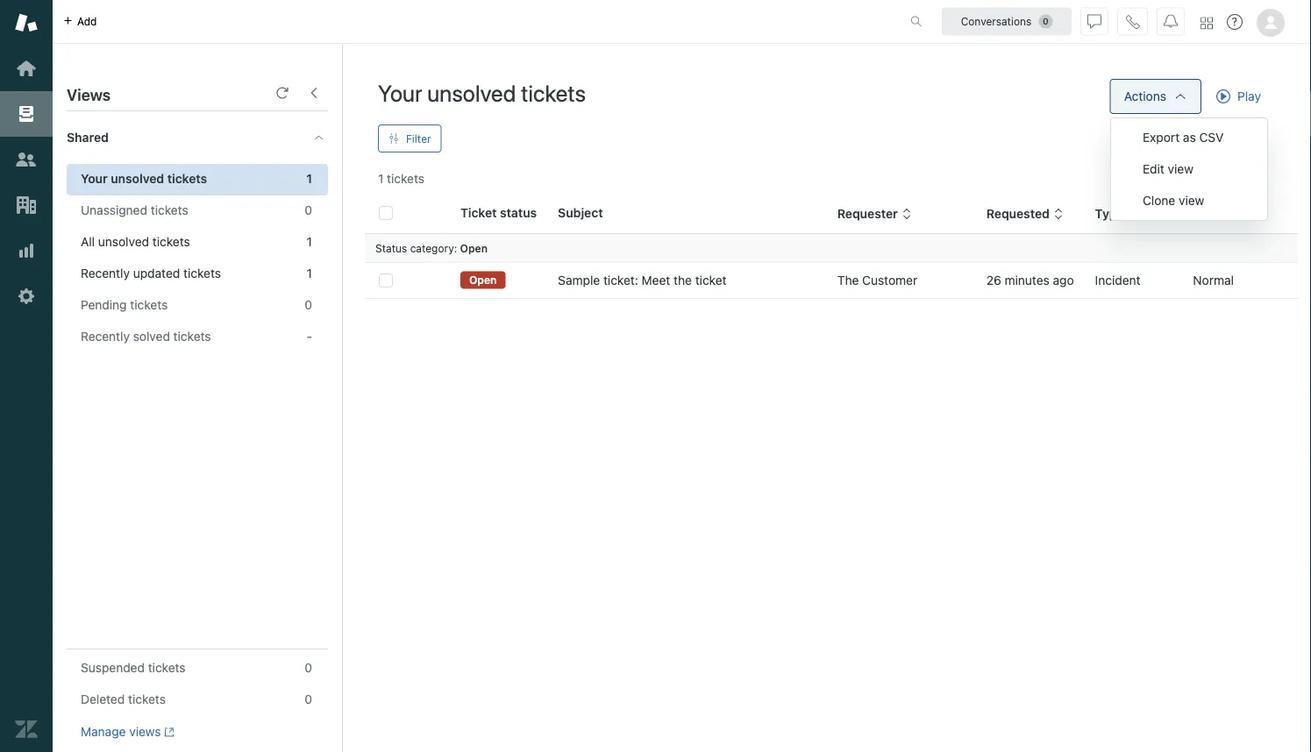 Task type: vqa. For each thing, say whether or not it's contained in the screenshot.
0
yes



Task type: describe. For each thing, give the bounding box(es) containing it.
actions
[[1125, 89, 1167, 104]]

unassigned
[[81, 203, 147, 218]]

open inside row
[[469, 274, 497, 286]]

get help image
[[1228, 14, 1243, 30]]

sample ticket: meet the ticket link
[[558, 272, 727, 290]]

0 for unassigned tickets
[[305, 203, 312, 218]]

0 for suspended tickets
[[305, 661, 312, 676]]

type button
[[1096, 206, 1139, 222]]

manage views
[[81, 725, 161, 740]]

0 horizontal spatial your
[[81, 172, 108, 186]]

unassigned tickets
[[81, 203, 188, 218]]

customer
[[863, 273, 918, 288]]

shared heading
[[53, 111, 342, 164]]

filter button
[[378, 125, 442, 153]]

csv
[[1200, 130, 1224, 145]]

row containing sample ticket: meet the ticket
[[365, 263, 1299, 299]]

main element
[[0, 0, 53, 753]]

suspended tickets
[[81, 661, 186, 676]]

export as csv
[[1143, 130, 1224, 145]]

ticket
[[461, 206, 497, 220]]

edit view
[[1143, 162, 1194, 176]]

manage
[[81, 725, 126, 740]]

status
[[500, 206, 537, 220]]

priority button
[[1194, 206, 1251, 222]]

-
[[307, 330, 312, 344]]

requester
[[838, 207, 898, 221]]

views
[[129, 725, 161, 740]]

meet
[[642, 273, 671, 288]]

1 vertical spatial unsolved
[[111, 172, 164, 186]]

sample
[[558, 273, 600, 288]]

sample ticket: meet the ticket
[[558, 273, 727, 288]]

customers image
[[15, 148, 38, 171]]

type
[[1096, 207, 1125, 221]]

view for clone view
[[1179, 193, 1205, 208]]

admin image
[[15, 285, 38, 308]]

refresh views pane image
[[276, 86, 290, 100]]

clone view
[[1143, 193, 1205, 208]]

add button
[[53, 0, 107, 43]]

export
[[1143, 130, 1180, 145]]

actions menu
[[1111, 118, 1269, 221]]

ticket:
[[604, 273, 639, 288]]

26 minutes ago
[[987, 273, 1075, 288]]

all unsolved tickets
[[81, 235, 190, 249]]

views
[[67, 85, 111, 104]]

conversations
[[961, 15, 1032, 28]]

ticket
[[696, 273, 727, 288]]

1 down filter button
[[378, 172, 384, 186]]

updated
[[133, 266, 180, 281]]

the customer
[[838, 273, 918, 288]]

minutes
[[1005, 273, 1050, 288]]

conversations button
[[942, 7, 1072, 36]]

collapse views pane image
[[307, 86, 321, 100]]

requested
[[987, 207, 1050, 221]]

0 vertical spatial your unsolved tickets
[[378, 79, 586, 106]]



Task type: locate. For each thing, give the bounding box(es) containing it.
zendesk products image
[[1201, 17, 1214, 29]]

2 0 from the top
[[305, 298, 312, 312]]

recently up pending
[[81, 266, 130, 281]]

unsolved up unassigned tickets
[[111, 172, 164, 186]]

recently for recently solved tickets
[[81, 330, 130, 344]]

1 for recently updated tickets
[[307, 266, 312, 281]]

0
[[305, 203, 312, 218], [305, 298, 312, 312], [305, 661, 312, 676], [305, 693, 312, 707]]

zendesk support image
[[15, 11, 38, 34]]

2 vertical spatial unsolved
[[98, 235, 149, 249]]

your
[[378, 79, 422, 106], [81, 172, 108, 186]]

recently
[[81, 266, 130, 281], [81, 330, 130, 344]]

button displays agent's chat status as invisible. image
[[1088, 14, 1102, 29]]

views image
[[15, 103, 38, 125]]

status
[[376, 242, 407, 254]]

solved
[[133, 330, 170, 344]]

ago
[[1054, 273, 1075, 288]]

play
[[1238, 89, 1262, 104]]

26
[[987, 273, 1002, 288]]

view right clone
[[1179, 193, 1205, 208]]

pending tickets
[[81, 298, 168, 312]]

your up unassigned
[[81, 172, 108, 186]]

suspended
[[81, 661, 145, 676]]

normal
[[1194, 273, 1235, 288]]

1 up the "-"
[[307, 266, 312, 281]]

0 vertical spatial view
[[1169, 162, 1194, 176]]

1 recently from the top
[[81, 266, 130, 281]]

0 horizontal spatial your unsolved tickets
[[81, 172, 207, 186]]

1 vertical spatial recently
[[81, 330, 130, 344]]

open down status category: open
[[469, 274, 497, 286]]

0 vertical spatial your
[[378, 79, 422, 106]]

1 horizontal spatial your unsolved tickets
[[378, 79, 586, 106]]

zendesk image
[[15, 719, 38, 741]]

reporting image
[[15, 240, 38, 262]]

4 0 from the top
[[305, 693, 312, 707]]

1 horizontal spatial your
[[378, 79, 422, 106]]

subject
[[558, 206, 603, 220]]

0 vertical spatial unsolved
[[428, 79, 516, 106]]

0 for deleted tickets
[[305, 693, 312, 707]]

1 vertical spatial your unsolved tickets
[[81, 172, 207, 186]]

1 0 from the top
[[305, 203, 312, 218]]

1 vertical spatial your
[[81, 172, 108, 186]]

1 left status
[[307, 235, 312, 249]]

organizations image
[[15, 194, 38, 217]]

manage views link
[[81, 725, 175, 741]]

open
[[460, 242, 488, 254], [469, 274, 497, 286]]

unsolved
[[428, 79, 516, 106], [111, 172, 164, 186], [98, 235, 149, 249]]

the
[[838, 273, 859, 288]]

open down ticket
[[460, 242, 488, 254]]

(opens in a new tab) image
[[161, 728, 175, 738]]

1 for your unsolved tickets
[[306, 172, 312, 186]]

incident
[[1096, 273, 1141, 288]]

view for edit view
[[1169, 162, 1194, 176]]

add
[[77, 15, 97, 28]]

status category: open
[[376, 242, 488, 254]]

requester button
[[838, 206, 912, 222]]

tickets
[[521, 79, 586, 106], [167, 172, 207, 186], [387, 172, 425, 186], [151, 203, 188, 218], [153, 235, 190, 249], [183, 266, 221, 281], [130, 298, 168, 312], [173, 330, 211, 344], [148, 661, 186, 676], [128, 693, 166, 707]]

filter
[[406, 133, 431, 145]]

get started image
[[15, 57, 38, 80]]

your unsolved tickets up unassigned tickets
[[81, 172, 207, 186]]

the
[[674, 273, 692, 288]]

1 vertical spatial view
[[1179, 193, 1205, 208]]

1
[[306, 172, 312, 186], [378, 172, 384, 186], [307, 235, 312, 249], [307, 266, 312, 281]]

0 for pending tickets
[[305, 298, 312, 312]]

category:
[[410, 242, 457, 254]]

shared button
[[53, 111, 296, 164]]

row
[[365, 263, 1299, 299]]

3 0 from the top
[[305, 661, 312, 676]]

pending
[[81, 298, 127, 312]]

recently solved tickets
[[81, 330, 211, 344]]

0 vertical spatial open
[[460, 242, 488, 254]]

2 recently from the top
[[81, 330, 130, 344]]

your unsolved tickets up filter
[[378, 79, 586, 106]]

deleted tickets
[[81, 693, 166, 707]]

edit
[[1143, 162, 1165, 176]]

shared
[[67, 130, 109, 145]]

view
[[1169, 162, 1194, 176], [1179, 193, 1205, 208]]

your unsolved tickets
[[378, 79, 586, 106], [81, 172, 207, 186]]

actions button
[[1111, 79, 1202, 114]]

all
[[81, 235, 95, 249]]

requested button
[[987, 206, 1064, 222]]

view right edit
[[1169, 162, 1194, 176]]

as
[[1184, 130, 1197, 145]]

1 down the collapse views pane image
[[306, 172, 312, 186]]

priority
[[1194, 207, 1237, 221]]

0 vertical spatial recently
[[81, 266, 130, 281]]

unsolved down unassigned
[[98, 235, 149, 249]]

1 for all unsolved tickets
[[307, 235, 312, 249]]

1 vertical spatial open
[[469, 274, 497, 286]]

clone
[[1143, 193, 1176, 208]]

deleted
[[81, 693, 125, 707]]

recently down pending
[[81, 330, 130, 344]]

play button
[[1202, 79, 1277, 114]]

recently for recently updated tickets
[[81, 266, 130, 281]]

notifications image
[[1164, 14, 1178, 29]]

1 tickets
[[378, 172, 425, 186]]

unsolved up filter
[[428, 79, 516, 106]]

recently updated tickets
[[81, 266, 221, 281]]

ticket status
[[461, 206, 537, 220]]

your up filter button
[[378, 79, 422, 106]]



